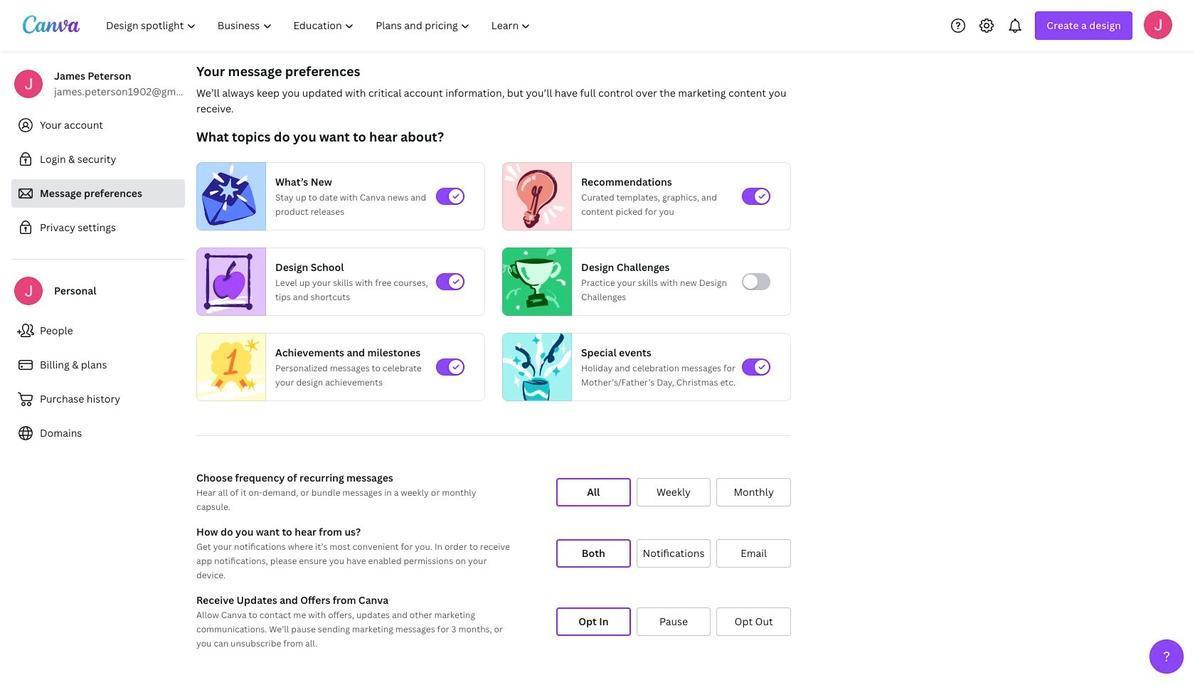 Task type: locate. For each thing, give the bounding box(es) containing it.
topic image
[[197, 162, 260, 231], [503, 162, 566, 231], [197, 248, 260, 316], [503, 248, 566, 316], [197, 330, 265, 404], [503, 330, 571, 404]]

top level navigation element
[[97, 11, 543, 40]]

None button
[[556, 478, 631, 507], [637, 478, 711, 507], [717, 478, 791, 507], [556, 539, 631, 568], [637, 539, 711, 568], [717, 539, 791, 568], [556, 608, 631, 636], [637, 608, 711, 636], [717, 608, 791, 636], [556, 478, 631, 507], [637, 478, 711, 507], [717, 478, 791, 507], [556, 539, 631, 568], [637, 539, 711, 568], [717, 539, 791, 568], [556, 608, 631, 636], [637, 608, 711, 636], [717, 608, 791, 636]]



Task type: vqa. For each thing, say whether or not it's contained in the screenshot.
SEARCH search field at the top of the page
no



Task type: describe. For each thing, give the bounding box(es) containing it.
james peterson image
[[1144, 10, 1173, 39]]



